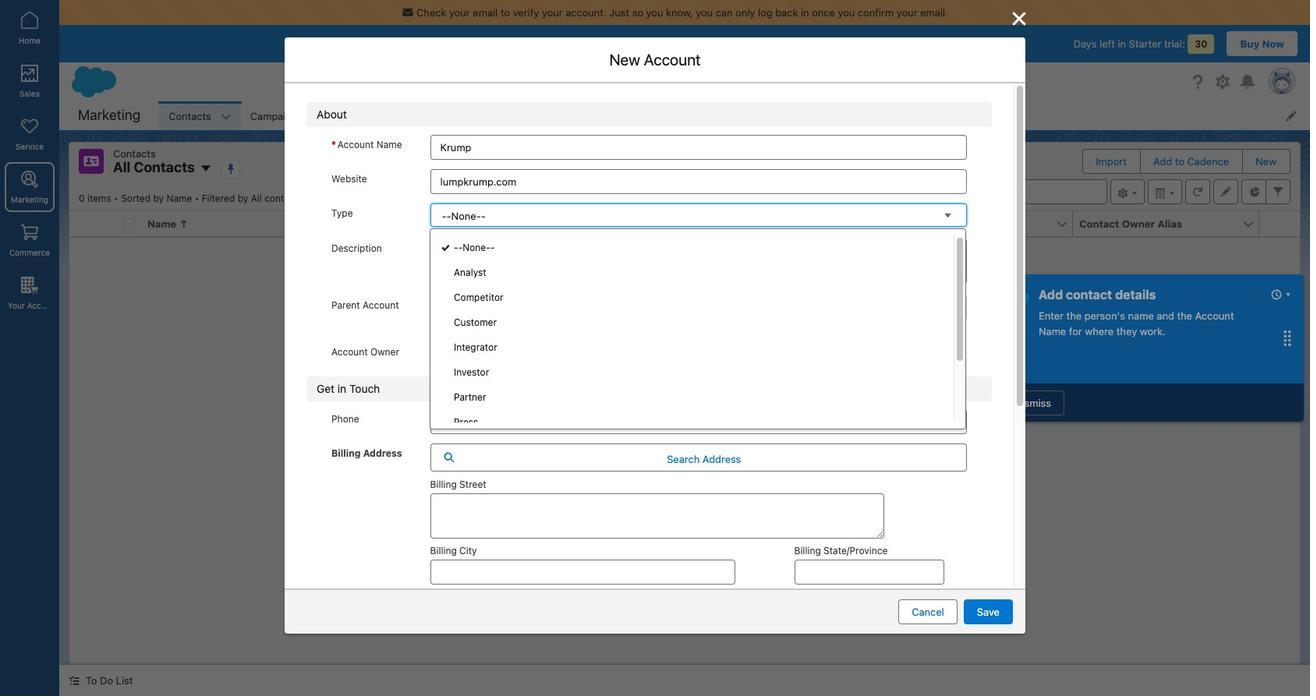 Task type: vqa. For each thing, say whether or not it's contained in the screenshot.
•
yes



Task type: describe. For each thing, give the bounding box(es) containing it.
so
[[632, 6, 644, 19]]

--none-- inside popup button
[[442, 210, 486, 222]]

segments
[[342, 110, 390, 122]]

top sellers add their contacts first
[[570, 457, 800, 475]]

=
[[894, 96, 900, 108]]

1 horizontal spatial in
[[801, 6, 809, 19]]

all contacts status
[[79, 193, 313, 204]]

about left segments link on the left top of page
[[301, 120, 331, 133]]

billing address
[[331, 447, 402, 459]]

2 list item from the left
[[542, 101, 621, 130]]

buy
[[1241, 37, 1260, 50]]

contact owner alias
[[1080, 218, 1183, 230]]

0 vertical spatial account name
[[338, 139, 402, 151]]

integrator link
[[431, 335, 954, 360]]

1 by from the left
[[153, 193, 164, 204]]

billing for billing city
[[430, 545, 457, 557]]

for
[[1069, 325, 1082, 337]]

alias
[[1158, 218, 1183, 230]]

customer link
[[431, 310, 954, 335]]

name inside button
[[147, 218, 176, 230]]

left
[[1100, 37, 1115, 50]]

service link
[[5, 109, 55, 159]]

Search All Contacts list view. search field
[[920, 179, 1108, 204]]

street
[[460, 479, 486, 490]]

it's the fastest way to win more deals.
[[596, 485, 774, 498]]

2 vertical spatial *
[[424, 249, 429, 261]]

new button
[[1243, 150, 1289, 173]]

contact inside button
[[1080, 218, 1120, 230]]

campaigns link
[[241, 101, 312, 130]]

now
[[1262, 37, 1285, 50]]

account name element
[[328, 211, 523, 237]]

touch
[[349, 382, 380, 395]]

log
[[758, 6, 773, 19]]

billing for billing address
[[331, 447, 361, 459]]

confirm
[[858, 6, 894, 19]]

add
[[646, 457, 672, 475]]

campaigns
[[250, 110, 303, 122]]

0 vertical spatial *
[[885, 96, 889, 108]]

to do list
[[86, 675, 133, 687]]

2 • from the left
[[195, 193, 199, 204]]

billing for billing street
[[430, 479, 457, 490]]

sales link
[[5, 56, 55, 106]]

check your email to verify your account. just so you know, you can only log back in once you confirm your email.
[[417, 6, 948, 19]]

new contact
[[605, 51, 694, 69]]

trial:
[[1164, 37, 1185, 50]]

2 horizontal spatial in
[[1118, 37, 1126, 50]]

inverse image
[[1010, 9, 1029, 28]]

commerce
[[9, 248, 50, 257]]

verify
[[513, 6, 539, 19]]

press
[[454, 417, 478, 428]]

contacts inside status
[[711, 457, 770, 475]]

sorted
[[121, 193, 151, 204]]

1 • from the left
[[114, 193, 118, 204]]

website
[[331, 173, 367, 185]]

way
[[666, 485, 685, 498]]

all contacts|contacts|list view element
[[69, 142, 1301, 665]]

2 you from the left
[[696, 6, 713, 19]]

0
[[79, 193, 85, 204]]

segments list item
[[333, 101, 419, 130]]

search...
[[581, 76, 623, 88]]

country
[[824, 589, 859, 600]]

Billing City text field
[[430, 560, 735, 585]]

add for contact
[[1039, 288, 1063, 302]]

parent
[[331, 300, 360, 311]]

cancel button
[[899, 600, 958, 625]]

new account
[[609, 51, 701, 69]]

city
[[460, 545, 477, 557]]

1 vertical spatial *
[[331, 139, 336, 151]]

zip/postal
[[460, 589, 504, 600]]

items
[[87, 193, 111, 204]]

search address button
[[430, 443, 967, 472]]

address for search address
[[703, 453, 741, 465]]

list view controls image
[[1111, 179, 1145, 204]]

--none-- link
[[431, 236, 954, 261]]

contact
[[1066, 288, 1112, 302]]

sellers
[[599, 457, 643, 475]]

add contact details enter the person's name and the account name for where they work.
[[1039, 288, 1234, 337]]

get in touch
[[317, 382, 380, 395]]

buy now
[[1241, 37, 1285, 50]]

days
[[1074, 37, 1097, 50]]

s
[[455, 346, 460, 359]]

action image
[[1260, 211, 1300, 236]]

import button
[[1084, 150, 1140, 173]]

text default image
[[948, 302, 959, 313]]

name inside 'button'
[[378, 218, 407, 230]]

tara s
[[430, 346, 460, 359]]

check
[[417, 6, 447, 19]]

account name inside account name 'button'
[[334, 218, 407, 230]]

analyst link
[[431, 261, 954, 285]]

name button
[[141, 211, 310, 236]]

billing zip/postal code
[[430, 589, 530, 600]]

buy now button
[[1227, 31, 1298, 56]]

once
[[812, 6, 835, 19]]

partner
[[454, 392, 486, 403]]

account inside add contact details enter the person's name and the account name for where they work.
[[1195, 310, 1234, 322]]

marketing link
[[5, 162, 55, 212]]

add for to
[[1154, 155, 1172, 168]]

name left filtered
[[167, 193, 192, 204]]

days left in starter trial: 30
[[1074, 37, 1208, 50]]

they
[[1117, 325, 1137, 337]]

phone inside phone button
[[707, 218, 738, 230]]

cadence
[[1187, 155, 1229, 168]]

owner for contact
[[1122, 218, 1155, 230]]

3 • from the left
[[306, 193, 310, 204]]

first
[[774, 457, 800, 475]]

details
[[1115, 288, 1156, 302]]

account up search... button
[[644, 51, 701, 69]]

email
[[893, 218, 920, 230]]

cancel
[[912, 606, 944, 619]]

1 vertical spatial all
[[251, 193, 262, 204]]

2 your from the left
[[542, 6, 563, 19]]

contacts link
[[159, 101, 221, 130]]

contacts inside contacts link
[[169, 110, 211, 122]]

2 horizontal spatial the
[[1177, 310, 1193, 322]]

can
[[716, 6, 733, 19]]

investor
[[454, 367, 489, 378]]

back
[[775, 6, 798, 19]]

add to cadence button
[[1141, 150, 1242, 173]]

customer
[[454, 317, 497, 328]]

list
[[116, 675, 133, 687]]

and
[[1157, 310, 1175, 322]]

First Name text field
[[423, 221, 981, 246]]

type
[[331, 207, 353, 219]]

search... button
[[551, 69, 863, 94]]



Task type: locate. For each thing, give the bounding box(es) containing it.
billing for billing country
[[794, 589, 821, 600]]

you right so
[[646, 6, 663, 19]]

0 horizontal spatial marketing
[[11, 195, 48, 204]]

1 vertical spatial marketing
[[11, 195, 48, 204]]

your
[[449, 6, 470, 19], [542, 6, 563, 19], [897, 6, 918, 19]]

2 horizontal spatial you
[[838, 6, 855, 19]]

Description text field
[[430, 239, 967, 284]]

your account link
[[5, 268, 58, 318]]

in right left
[[1118, 37, 1126, 50]]

address inside search address button
[[703, 453, 741, 465]]

0 horizontal spatial to
[[501, 6, 510, 19]]

name
[[1128, 310, 1154, 322]]

Billing State/Province text field
[[794, 560, 945, 585]]

* text field
[[423, 261, 981, 285]]

your right verify
[[542, 6, 563, 19]]

fastest
[[631, 485, 663, 498]]

email element
[[887, 211, 1083, 237]]

billing left zip/postal
[[430, 589, 457, 600]]

contacts
[[169, 110, 211, 122], [113, 147, 156, 160], [134, 159, 195, 175]]

contact up search... button
[[639, 51, 694, 69]]

to
[[86, 675, 97, 687]]

contact
[[639, 51, 694, 69], [1080, 218, 1120, 230]]

phone button
[[700, 211, 870, 236]]

new for new contact
[[605, 51, 636, 69]]

none-
[[451, 210, 481, 222], [463, 242, 490, 253]]

your
[[8, 301, 25, 310]]

0 vertical spatial none-
[[451, 210, 481, 222]]

1 horizontal spatial •
[[195, 193, 199, 204]]

2 horizontal spatial *
[[885, 96, 889, 108]]

account name button
[[328, 211, 497, 236]]

the inside top sellers add their contacts first status
[[613, 485, 628, 498]]

item number element
[[69, 211, 116, 237]]

where
[[1085, 325, 1114, 337]]

1 vertical spatial in
[[1118, 37, 1126, 50]]

title element
[[514, 211, 710, 237]]

contact down list view controls icon
[[1080, 218, 1120, 230]]

action element
[[1260, 211, 1300, 237]]

inverse image
[[1010, 9, 1029, 28]]

person's
[[1085, 310, 1126, 322]]

1 horizontal spatial contacts
[[711, 457, 770, 475]]

get
[[317, 382, 335, 395]]

more
[[719, 485, 743, 498]]

name down segments list item
[[377, 139, 402, 151]]

email.
[[920, 6, 948, 19]]

billing up billing country
[[794, 545, 821, 557]]

sales
[[20, 89, 40, 98]]

--none-- button
[[430, 204, 967, 227]]

your left 'email.'
[[897, 6, 918, 19]]

dismiss button
[[1002, 391, 1065, 416]]

to inside button
[[1175, 155, 1185, 168]]

add inside add contact details enter the person's name and the account name for where they work.
[[1039, 288, 1063, 302]]

1 horizontal spatial to
[[687, 485, 697, 498]]

starter
[[1129, 37, 1162, 50]]

1 vertical spatial to
[[1175, 155, 1185, 168]]

1 vertical spatial none-
[[463, 242, 490, 253]]

0 vertical spatial phone
[[707, 218, 738, 230]]

home
[[19, 36, 41, 45]]

1 you from the left
[[646, 6, 663, 19]]

1 horizontal spatial all
[[251, 193, 262, 204]]

address down touch at the bottom of page
[[363, 447, 402, 459]]

1 horizontal spatial you
[[696, 6, 713, 19]]

0 horizontal spatial all
[[113, 159, 131, 175]]

phone element
[[700, 211, 896, 237]]

account name up description
[[334, 218, 407, 230]]

contacts list item
[[159, 101, 241, 130]]

owner for account
[[370, 346, 399, 358]]

add up select list display icon
[[1154, 155, 1172, 168]]

1 vertical spatial --none--
[[454, 242, 495, 253]]

all contacts
[[113, 159, 195, 175]]

1 horizontal spatial *
[[424, 249, 429, 261]]

partner link
[[431, 385, 954, 410]]

Website url field
[[430, 169, 967, 194]]

the up for
[[1067, 310, 1082, 322]]

contacts up more
[[711, 457, 770, 475]]

30
[[1195, 38, 1208, 50]]

1 vertical spatial contact
[[1080, 218, 1120, 230]]

to left cadence
[[1175, 155, 1185, 168]]

service
[[16, 142, 44, 151]]

name down sorted at the left of the page
[[147, 218, 176, 230]]

about right campaigns link
[[317, 108, 347, 121]]

account inside 'button'
[[334, 218, 376, 230]]

add
[[1154, 155, 1172, 168], [1039, 288, 1063, 302]]

work.
[[1140, 325, 1166, 337]]

contact owner alias element
[[1073, 211, 1269, 237]]

add up enter
[[1039, 288, 1063, 302]]

required
[[903, 96, 945, 108]]

0 horizontal spatial phone
[[331, 413, 359, 425]]

contacts up name element
[[265, 193, 303, 204]]

1 horizontal spatial add
[[1154, 155, 1172, 168]]

the right and
[[1177, 310, 1193, 322]]

* up website
[[331, 139, 336, 151]]

billing left country
[[794, 589, 821, 600]]

marketing up all contacts
[[78, 107, 141, 123]]

you left can
[[696, 6, 713, 19]]

0 horizontal spatial in
[[338, 382, 346, 395]]

billing down get in touch
[[331, 447, 361, 459]]

1 horizontal spatial the
[[1067, 310, 1082, 322]]

contact owner alias button
[[1073, 211, 1243, 236]]

1 list item from the left
[[485, 101, 542, 130]]

0 vertical spatial contact
[[639, 51, 694, 69]]

import
[[1096, 155, 1127, 168]]

• up name element
[[306, 193, 310, 204]]

billing for billing state/province
[[794, 545, 821, 557]]

save button
[[964, 600, 1013, 625]]

all up name element
[[251, 193, 262, 204]]

new for new account
[[609, 51, 640, 69]]

in right back
[[801, 6, 809, 19]]

title button
[[514, 211, 683, 236]]

1 your from the left
[[449, 6, 470, 19]]

* = required information
[[885, 96, 1002, 108]]

billing country
[[794, 589, 859, 600]]

the right it's at the left bottom of page
[[613, 485, 628, 498]]

add inside button
[[1154, 155, 1172, 168]]

press link
[[431, 410, 954, 435]]

0 horizontal spatial •
[[114, 193, 118, 204]]

2 by from the left
[[238, 193, 248, 204]]

billing
[[331, 447, 361, 459], [430, 479, 457, 490], [430, 545, 457, 557], [794, 545, 821, 557], [430, 589, 457, 600], [794, 589, 821, 600]]

list containing contacts
[[159, 101, 1310, 130]]

0 horizontal spatial you
[[646, 6, 663, 19]]

by right sorted at the left of the page
[[153, 193, 164, 204]]

parent account
[[331, 300, 399, 311]]

deals.
[[745, 485, 774, 498]]

phone up --none-- link
[[707, 218, 738, 230]]

owner left alias
[[1122, 218, 1155, 230]]

owner up touch at the bottom of page
[[370, 346, 399, 358]]

to left win
[[687, 485, 697, 498]]

account name down segments
[[338, 139, 402, 151]]

account up get in touch
[[331, 346, 368, 358]]

filtered
[[202, 193, 235, 204]]

all
[[113, 159, 131, 175], [251, 193, 262, 204]]

0 horizontal spatial the
[[613, 485, 628, 498]]

0 vertical spatial --none--
[[442, 210, 486, 222]]

1 horizontal spatial contact
[[1080, 218, 1120, 230]]

competitor link
[[431, 285, 954, 310]]

* left =
[[885, 96, 889, 108]]

*
[[885, 96, 889, 108], [331, 139, 336, 151], [424, 249, 429, 261]]

name down enter
[[1039, 325, 1066, 337]]

1 horizontal spatial marketing
[[78, 107, 141, 123]]

account right and
[[1195, 310, 1234, 322]]

by
[[153, 193, 164, 204], [238, 193, 248, 204]]

* down account name element at the left top
[[424, 249, 429, 261]]

billing for billing zip/postal code
[[430, 589, 457, 600]]

phone
[[707, 218, 738, 230], [331, 413, 359, 425]]

address for billing address
[[363, 447, 402, 459]]

only
[[736, 6, 755, 19]]

billing left street
[[430, 479, 457, 490]]

0 horizontal spatial address
[[363, 447, 402, 459]]

1 horizontal spatial address
[[703, 453, 741, 465]]

0 horizontal spatial add
[[1039, 288, 1063, 302]]

0 items • sorted by name • filtered by all contacts •
[[79, 193, 313, 204]]

None text field
[[423, 411, 981, 450]]

address up more
[[703, 453, 741, 465]]

0 vertical spatial marketing
[[78, 107, 141, 123]]

none- inside the --none-- popup button
[[451, 210, 481, 222]]

new inside the new "button"
[[1256, 155, 1277, 168]]

0 vertical spatial contacts
[[265, 193, 303, 204]]

None text field
[[430, 135, 967, 160], [423, 342, 981, 367], [423, 525, 981, 550], [423, 560, 981, 585], [430, 135, 967, 160], [423, 342, 981, 367], [423, 525, 981, 550], [423, 560, 981, 585]]

marketing up commerce link
[[11, 195, 48, 204]]

Phone telephone field
[[430, 409, 967, 434]]

your account
[[8, 301, 58, 310]]

account right your
[[27, 301, 58, 310]]

1 vertical spatial contacts
[[711, 457, 770, 475]]

0 horizontal spatial by
[[153, 193, 164, 204]]

0 horizontal spatial *
[[331, 139, 336, 151]]

text default image
[[69, 676, 80, 687]]

you right once
[[838, 6, 855, 19]]

cell
[[116, 211, 141, 237]]

• right the items
[[114, 193, 118, 204]]

your left email
[[449, 6, 470, 19]]

top sellers add their contacts first status
[[570, 346, 800, 530]]

none- inside --none-- link
[[463, 242, 490, 253]]

1 horizontal spatial by
[[238, 193, 248, 204]]

state/province
[[824, 545, 888, 557]]

win
[[700, 485, 716, 498]]

account down segments
[[338, 139, 374, 151]]

description
[[331, 243, 382, 254]]

-
[[442, 210, 447, 222], [447, 210, 451, 222], [481, 210, 486, 222], [454, 242, 458, 253], [458, 242, 463, 253], [490, 242, 495, 253]]

email button
[[887, 211, 1056, 236]]

• left filtered
[[195, 193, 199, 204]]

0 vertical spatial to
[[501, 6, 510, 19]]

select list display image
[[1148, 179, 1182, 204]]

campaigns list item
[[241, 101, 333, 130]]

3 you from the left
[[838, 6, 855, 19]]

competitor
[[454, 292, 504, 303]]

address
[[363, 447, 402, 459], [703, 453, 741, 465]]

0 vertical spatial add
[[1154, 155, 1172, 168]]

name element
[[141, 211, 337, 237]]

1 vertical spatial owner
[[370, 346, 399, 358]]

cell inside all contacts|contacts|list view element
[[116, 211, 141, 237]]

0 vertical spatial all
[[113, 159, 131, 175]]

0 horizontal spatial owner
[[370, 346, 399, 358]]

2 vertical spatial in
[[338, 382, 346, 395]]

0 vertical spatial in
[[801, 6, 809, 19]]

1 horizontal spatial phone
[[707, 218, 738, 230]]

1 vertical spatial add
[[1039, 288, 1063, 302]]

item number image
[[69, 211, 116, 236]]

0 horizontal spatial your
[[449, 6, 470, 19]]

account up description
[[334, 218, 376, 230]]

list item
[[485, 101, 542, 130], [542, 101, 621, 130]]

all up sorted at the left of the page
[[113, 159, 131, 175]]

account.
[[566, 6, 607, 19]]

2 vertical spatial to
[[687, 485, 697, 498]]

billing city
[[430, 545, 477, 557]]

billing state/province
[[794, 545, 888, 557]]

information
[[948, 96, 1002, 108]]

name up description
[[378, 218, 407, 230]]

to do list button
[[59, 665, 142, 697]]

billing left city
[[430, 545, 457, 557]]

marketing
[[78, 107, 141, 123], [11, 195, 48, 204]]

owner inside button
[[1122, 218, 1155, 230]]

name inside add contact details enter the person's name and the account name for where they work.
[[1039, 325, 1066, 337]]

list
[[159, 101, 1310, 130]]

in right get
[[338, 382, 346, 395]]

3 your from the left
[[897, 6, 918, 19]]

to
[[501, 6, 510, 19], [1175, 155, 1185, 168], [687, 485, 697, 498]]

0 horizontal spatial contacts
[[265, 193, 303, 204]]

account right parent at the left top
[[363, 300, 399, 311]]

2 horizontal spatial to
[[1175, 155, 1185, 168]]

save
[[977, 606, 1000, 619]]

phone down get in touch
[[331, 413, 359, 425]]

1 horizontal spatial owner
[[1122, 218, 1155, 230]]

to inside status
[[687, 485, 697, 498]]

1 vertical spatial account name
[[334, 218, 407, 230]]

do
[[100, 675, 113, 687]]

1 vertical spatial phone
[[331, 413, 359, 425]]

to right email
[[501, 6, 510, 19]]

0 horizontal spatial contact
[[639, 51, 694, 69]]

add to cadence
[[1154, 155, 1229, 168]]

integrator
[[454, 342, 497, 353]]

by right filtered
[[238, 193, 248, 204]]

know,
[[666, 6, 693, 19]]

2 horizontal spatial •
[[306, 193, 310, 204]]

their
[[676, 457, 707, 475]]

Billing Street text field
[[430, 493, 885, 539]]

0 vertical spatial owner
[[1122, 218, 1155, 230]]

2 horizontal spatial your
[[897, 6, 918, 19]]

1 horizontal spatial your
[[542, 6, 563, 19]]



